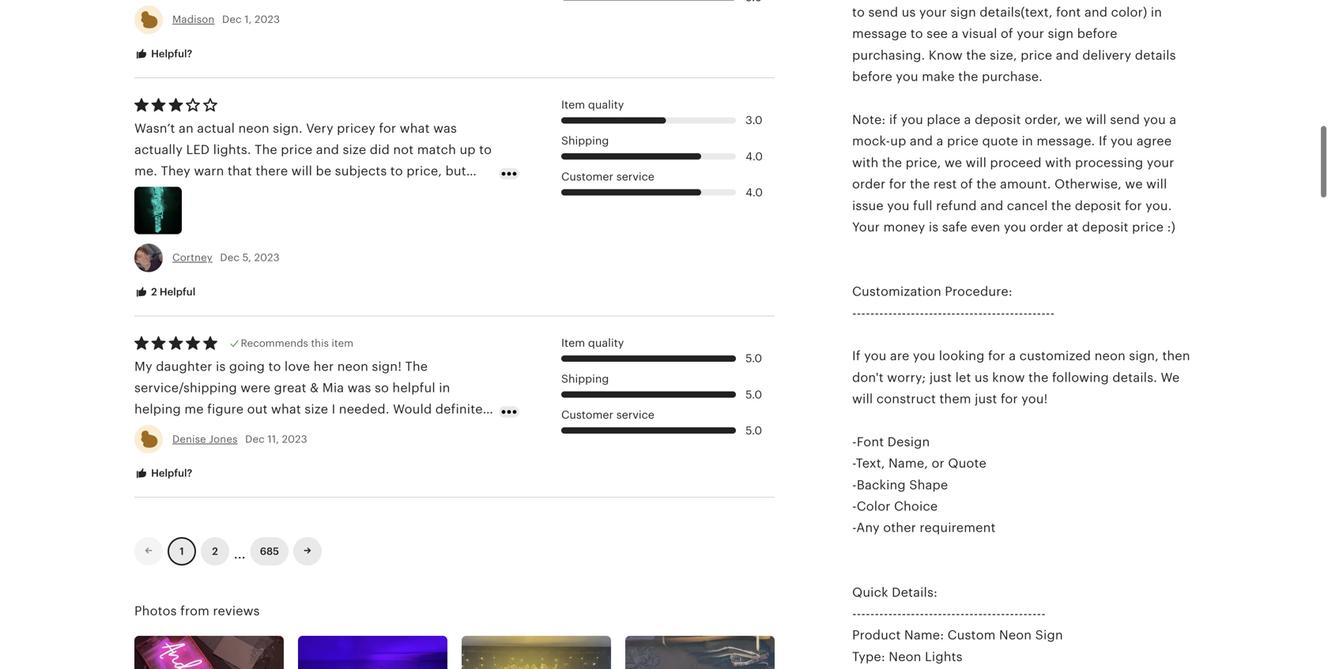 Task type: locate. For each thing, give the bounding box(es) containing it.
0 vertical spatial customer service
[[561, 170, 655, 183]]

even
[[971, 220, 1001, 234]]

if up the don't
[[852, 349, 861, 363]]

1 shipping from the top
[[561, 134, 609, 147]]

the up at
[[1052, 199, 1072, 213]]

0 vertical spatial deposit
[[975, 113, 1021, 127]]

2023 right 5,
[[254, 252, 280, 264]]

0 horizontal spatial is
[[216, 360, 226, 374]]

1 vertical spatial 4.0
[[746, 186, 763, 199]]

will down the don't
[[852, 392, 873, 406]]

with down figure
[[211, 424, 238, 438]]

1 vertical spatial service
[[617, 409, 655, 422]]

2 horizontal spatial we
[[1125, 177, 1143, 191]]

font
[[857, 435, 884, 449]]

1 customer service from the top
[[561, 170, 655, 183]]

0 vertical spatial is
[[929, 220, 939, 234]]

1 vertical spatial price
[[1132, 220, 1164, 234]]

and
[[910, 134, 933, 148], [981, 199, 1004, 213]]

a up the know
[[1009, 349, 1016, 363]]

neon down name:
[[889, 650, 922, 664]]

0 vertical spatial 2023
[[255, 14, 280, 25]]

1 horizontal spatial we
[[1065, 113, 1083, 127]]

quality for 3.0
[[588, 98, 624, 111]]

1 vertical spatial 2023
[[254, 252, 280, 264]]

customization procedure: ---------------------------------------------
[[852, 285, 1055, 320]]

1 vertical spatial customer service
[[561, 409, 655, 422]]

0 vertical spatial 5.0
[[746, 352, 762, 365]]

out
[[247, 403, 268, 417]]

and up even
[[981, 199, 1004, 213]]

then
[[1163, 349, 1191, 363]]

1 horizontal spatial her
[[314, 360, 334, 374]]

0 vertical spatial her
[[314, 360, 334, 374]]

0 vertical spatial shipping
[[561, 134, 609, 147]]

refund
[[936, 199, 977, 213]]

you!
[[1022, 392, 1048, 406]]

so
[[375, 381, 389, 395]]

her down out
[[241, 424, 262, 438]]

1 vertical spatial just
[[975, 392, 997, 406]]

processing
[[1075, 156, 1144, 170]]

2 5.0 from the top
[[746, 388, 762, 401]]

construct
[[877, 392, 936, 406]]

2 horizontal spatial with
[[1045, 156, 1072, 170]]

is left safe
[[929, 220, 939, 234]]

is
[[929, 220, 939, 234], [216, 360, 226, 374]]

2 4.0 from the top
[[746, 186, 763, 199]]

is inside my daughter is going to love her neon sign! the service/shipping were great & mia was so helpful in helping me figure out what size i needed. would definitely do business with her again!
[[216, 360, 226, 374]]

a right place
[[964, 113, 971, 127]]

just
[[930, 371, 952, 385], [975, 392, 997, 406]]

you.
[[1146, 199, 1172, 213]]

2 inside "button"
[[151, 286, 157, 298]]

0 vertical spatial just
[[930, 371, 952, 385]]

1 vertical spatial helpful?
[[149, 468, 192, 479]]

0 horizontal spatial with
[[211, 424, 238, 438]]

2 shipping from the top
[[561, 373, 609, 385]]

0 vertical spatial order
[[852, 177, 886, 191]]

you
[[901, 113, 924, 127], [1144, 113, 1166, 127], [1111, 134, 1133, 148], [887, 199, 910, 213], [1004, 220, 1027, 234], [864, 349, 887, 363], [913, 349, 936, 363]]

helpful? down 'madison' link
[[149, 48, 192, 60]]

helpful? button down 'madison' link
[[123, 39, 204, 69]]

1 vertical spatial is
[[216, 360, 226, 374]]

0 vertical spatial we
[[1065, 113, 1083, 127]]

sign!
[[372, 360, 402, 374]]

1 horizontal spatial if
[[1099, 134, 1107, 148]]

2 quality from the top
[[588, 337, 624, 349]]

2 left …
[[212, 546, 218, 558]]

0 vertical spatial item
[[561, 98, 585, 111]]

in up definitely
[[439, 381, 450, 395]]

1 vertical spatial 2
[[212, 546, 218, 558]]

agree
[[1137, 134, 1172, 148]]

1 vertical spatial item quality
[[561, 337, 624, 349]]

dec left '11,'
[[245, 434, 265, 445]]

helpful
[[393, 381, 436, 395]]

1 item from the top
[[561, 98, 585, 111]]

a up "agree"
[[1170, 113, 1177, 127]]

don't
[[852, 371, 884, 385]]

quote
[[948, 457, 987, 471]]

you down the cancel
[[1004, 220, 1027, 234]]

0 horizontal spatial neon
[[889, 650, 922, 664]]

2 for 2 helpful
[[151, 286, 157, 298]]

1 helpful? from the top
[[149, 48, 192, 60]]

deposit down otherwise,
[[1075, 199, 1122, 213]]

will left send
[[1086, 113, 1107, 127]]

1 vertical spatial 5.0
[[746, 388, 762, 401]]

1 4.0 from the top
[[746, 150, 763, 163]]

in inside my daughter is going to love her neon sign! the service/shipping were great & mia was so helpful in helping me figure out what size i needed. would definitely do business with her again!
[[439, 381, 450, 395]]

1 quality from the top
[[588, 98, 624, 111]]

for up the know
[[988, 349, 1006, 363]]

0 vertical spatial if
[[1099, 134, 1107, 148]]

item
[[332, 338, 354, 349]]

1 5.0 from the top
[[746, 352, 762, 365]]

1 horizontal spatial just
[[975, 392, 997, 406]]

just down us
[[975, 392, 997, 406]]

quality for 5.0
[[588, 337, 624, 349]]

1 vertical spatial item
[[561, 337, 585, 349]]

1 service from the top
[[617, 170, 655, 183]]

dec left 1,
[[222, 14, 242, 25]]

view details of this review photo by cortney image
[[134, 187, 182, 234]]

2023
[[255, 14, 280, 25], [254, 252, 280, 264], [282, 434, 307, 445]]

will inside if you are you looking for a customized neon sign, then don't worry; just let us know the following details. we will construct them just for you!
[[852, 392, 873, 406]]

2 vertical spatial 2023
[[282, 434, 307, 445]]

2 helpful button
[[123, 278, 207, 307]]

:)
[[1167, 220, 1176, 234]]

let
[[956, 371, 971, 385]]

at
[[1067, 220, 1079, 234]]

procedure:
[[945, 285, 1013, 299]]

3 5.0 from the top
[[746, 425, 762, 437]]

2023 right '11,'
[[282, 434, 307, 445]]

is left going
[[216, 360, 226, 374]]

1 vertical spatial shipping
[[561, 373, 609, 385]]

reviews
[[213, 604, 260, 619]]

you up the don't
[[864, 349, 887, 363]]

for down price,
[[889, 177, 907, 191]]

we
[[1065, 113, 1083, 127], [945, 156, 962, 170], [1125, 177, 1143, 191]]

with down 'message.'
[[1045, 156, 1072, 170]]

you down send
[[1111, 134, 1133, 148]]

neon left "sign" at the bottom right of page
[[999, 629, 1032, 643]]

details:
[[892, 586, 938, 600]]

dec for 5,
[[220, 252, 240, 264]]

other
[[883, 521, 916, 535]]

and up price,
[[910, 134, 933, 148]]

we up rest
[[945, 156, 962, 170]]

0 vertical spatial quality
[[588, 98, 624, 111]]

if you are you looking for a customized neon sign, then don't worry; just let us know the following details. we will construct them just for you!
[[852, 349, 1191, 406]]

1 horizontal spatial order
[[1030, 220, 1064, 234]]

with
[[852, 156, 879, 170], [1045, 156, 1072, 170], [211, 424, 238, 438]]

her up &
[[314, 360, 334, 374]]

your
[[1147, 156, 1175, 170]]

2023 right 1,
[[255, 14, 280, 25]]

a inside if you are you looking for a customized neon sign, then don't worry; just let us know the following details. we will construct them just for you!
[[1009, 349, 1016, 363]]

-
[[852, 306, 857, 320], [857, 306, 861, 320], [861, 306, 866, 320], [866, 306, 870, 320], [870, 306, 875, 320], [875, 306, 879, 320], [879, 306, 884, 320], [884, 306, 888, 320], [888, 306, 893, 320], [893, 306, 897, 320], [897, 306, 902, 320], [902, 306, 906, 320], [906, 306, 911, 320], [911, 306, 915, 320], [915, 306, 920, 320], [920, 306, 924, 320], [924, 306, 929, 320], [929, 306, 933, 320], [933, 306, 938, 320], [938, 306, 942, 320], [942, 306, 947, 320], [947, 306, 951, 320], [951, 306, 956, 320], [956, 306, 960, 320], [960, 306, 965, 320], [965, 306, 969, 320], [969, 306, 974, 320], [974, 306, 978, 320], [978, 306, 983, 320], [983, 306, 987, 320], [987, 306, 992, 320], [992, 306, 997, 320], [996, 306, 1001, 320], [1001, 306, 1006, 320], [1006, 306, 1010, 320], [1010, 306, 1015, 320], [1015, 306, 1019, 320], [1019, 306, 1024, 320], [1024, 306, 1028, 320], [1028, 306, 1033, 320], [1033, 306, 1037, 320], [1037, 306, 1042, 320], [1042, 306, 1046, 320], [1046, 306, 1051, 320], [1051, 306, 1055, 320], [852, 435, 857, 449], [852, 457, 856, 471], [852, 478, 857, 492], [852, 500, 857, 514], [852, 521, 857, 535], [852, 607, 857, 621], [857, 607, 861, 621], [861, 607, 866, 621], [866, 607, 870, 621], [870, 607, 875, 621], [875, 607, 879, 621], [879, 607, 884, 621], [884, 607, 888, 621], [888, 607, 893, 621], [893, 607, 897, 621], [897, 607, 902, 621], [902, 607, 906, 621], [906, 607, 911, 621], [911, 607, 915, 621], [915, 607, 920, 621], [920, 607, 924, 621], [924, 607, 929, 621], [929, 607, 933, 621], [933, 607, 938, 621], [938, 607, 942, 621], [942, 607, 947, 621], [947, 607, 951, 621], [951, 607, 956, 621], [956, 607, 960, 621], [960, 607, 965, 621], [965, 607, 969, 621], [969, 607, 974, 621], [974, 607, 978, 621], [978, 607, 983, 621], [983, 607, 987, 621], [987, 607, 992, 621], [992, 607, 997, 621], [996, 607, 1001, 621], [1001, 607, 1006, 621], [1006, 607, 1010, 621], [1010, 607, 1015, 621], [1015, 607, 1019, 621], [1019, 607, 1024, 621], [1024, 607, 1028, 621], [1028, 607, 1033, 621], [1033, 607, 1037, 621], [1037, 607, 1042, 621], [1042, 607, 1046, 621]]

0 vertical spatial neon
[[999, 629, 1032, 643]]

shipping for 5.0
[[561, 373, 609, 385]]

her
[[314, 360, 334, 374], [241, 424, 262, 438]]

service/shipping
[[134, 381, 237, 395]]

neon up was
[[337, 360, 368, 374]]

quote
[[982, 134, 1019, 148]]

0 vertical spatial dec
[[222, 14, 242, 25]]

will up of
[[966, 156, 987, 170]]

2 for 2
[[212, 546, 218, 558]]

…
[[234, 540, 246, 563]]

customer service
[[561, 170, 655, 183], [561, 409, 655, 422]]

-font design -text, name, or quote -backing shape -color choice -any other requirement
[[852, 435, 996, 535]]

us
[[975, 371, 989, 385]]

1 customer from the top
[[561, 170, 614, 183]]

mia
[[322, 381, 344, 395]]

madison link
[[172, 14, 215, 25]]

shipping
[[561, 134, 609, 147], [561, 373, 609, 385]]

we down processing
[[1125, 177, 1143, 191]]

0 vertical spatial service
[[617, 170, 655, 183]]

details.
[[1113, 371, 1158, 385]]

0 horizontal spatial neon
[[337, 360, 368, 374]]

looking
[[939, 349, 985, 363]]

1 horizontal spatial is
[[929, 220, 939, 234]]

customer for 4.0
[[561, 170, 614, 183]]

if up processing
[[1099, 134, 1107, 148]]

5.0 for service
[[746, 425, 762, 437]]

1 vertical spatial her
[[241, 424, 262, 438]]

any
[[856, 521, 880, 535]]

0 horizontal spatial 2
[[151, 286, 157, 298]]

0 horizontal spatial her
[[241, 424, 262, 438]]

order up issue
[[852, 177, 886, 191]]

neon up details.
[[1095, 349, 1126, 363]]

recommends this item
[[241, 338, 354, 349]]

customized
[[1020, 349, 1091, 363]]

2 service from the top
[[617, 409, 655, 422]]

11,
[[268, 434, 279, 445]]

worry;
[[887, 371, 926, 385]]

order left at
[[1030, 220, 1064, 234]]

dec left 5,
[[220, 252, 240, 264]]

deposit up quote
[[975, 113, 1021, 127]]

with down mock- at the right of the page
[[852, 156, 879, 170]]

0 vertical spatial 4.0
[[746, 150, 763, 163]]

0 horizontal spatial if
[[852, 349, 861, 363]]

customization
[[852, 285, 942, 299]]

1 vertical spatial neon
[[889, 650, 922, 664]]

1 vertical spatial we
[[945, 156, 962, 170]]

price left :) in the top of the page
[[1132, 220, 1164, 234]]

1 vertical spatial helpful? button
[[123, 459, 204, 489]]

4.0
[[746, 150, 763, 163], [746, 186, 763, 199]]

we
[[1161, 371, 1180, 385]]

2 vertical spatial deposit
[[1082, 220, 1129, 234]]

love
[[285, 360, 310, 374]]

will
[[1086, 113, 1107, 127], [966, 156, 987, 170], [1147, 177, 1167, 191], [852, 392, 873, 406]]

0 vertical spatial in
[[1022, 134, 1033, 148]]

helpful? down denise
[[149, 468, 192, 479]]

if inside note: if you place a deposit order, we will send you a mock-up and a price quote in message. if you agree with the price, we will proceed with processing your order for the rest of the amount. otherwise, we will issue you full refund and cancel the deposit for you. your money is safe even you order at deposit price :)
[[1099, 134, 1107, 148]]

1 vertical spatial if
[[852, 349, 861, 363]]

text,
[[856, 457, 885, 471]]

2 vertical spatial dec
[[245, 434, 265, 445]]

1 horizontal spatial 2
[[212, 546, 218, 558]]

1 vertical spatial dec
[[220, 252, 240, 264]]

1 horizontal spatial in
[[1022, 134, 1033, 148]]

2 vertical spatial we
[[1125, 177, 1143, 191]]

denise jones dec 11, 2023
[[172, 434, 307, 445]]

1 vertical spatial customer
[[561, 409, 614, 422]]

1 horizontal spatial neon
[[1095, 349, 1126, 363]]

2 customer service from the top
[[561, 409, 655, 422]]

2 vertical spatial 5.0
[[746, 425, 762, 437]]

price
[[947, 134, 979, 148], [1132, 220, 1164, 234]]

will up you.
[[1147, 177, 1167, 191]]

685
[[260, 546, 279, 558]]

0 vertical spatial 2
[[151, 286, 157, 298]]

in up "proceed"
[[1022, 134, 1033, 148]]

definitely
[[435, 403, 493, 417]]

0 horizontal spatial in
[[439, 381, 450, 395]]

2 customer from the top
[[561, 409, 614, 422]]

in inside note: if you place a deposit order, we will send you a mock-up and a price quote in message. if you agree with the price, we will proceed with processing your order for the rest of the amount. otherwise, we will issue you full refund and cancel the deposit for you. your money is safe even you order at deposit price :)
[[1022, 134, 1033, 148]]

dec for 1,
[[222, 14, 242, 25]]

1 vertical spatial quality
[[588, 337, 624, 349]]

helpful? button down denise
[[123, 459, 204, 489]]

0 vertical spatial item quality
[[561, 98, 624, 111]]

a down place
[[937, 134, 944, 148]]

1 vertical spatial in
[[439, 381, 450, 395]]

1 item quality from the top
[[561, 98, 624, 111]]

from
[[180, 604, 210, 619]]

item quality for 5.0
[[561, 337, 624, 349]]

0 vertical spatial helpful? button
[[123, 39, 204, 69]]

5.0 for quality
[[746, 352, 762, 365]]

2 helpful
[[149, 286, 196, 298]]

2 item quality from the top
[[561, 337, 624, 349]]

shipping for 4.0
[[561, 134, 609, 147]]

item for 3.0
[[561, 98, 585, 111]]

size
[[305, 403, 328, 417]]

2 item from the top
[[561, 337, 585, 349]]

the inside if you are you looking for a customized neon sign, then don't worry; just let us know the following details. we will construct them just for you!
[[1029, 371, 1049, 385]]

0 vertical spatial and
[[910, 134, 933, 148]]

2 left "helpful"
[[151, 286, 157, 298]]

2 helpful? from the top
[[149, 468, 192, 479]]

1 horizontal spatial with
[[852, 156, 879, 170]]

you right are
[[913, 349, 936, 363]]

customer
[[561, 170, 614, 183], [561, 409, 614, 422]]

message.
[[1037, 134, 1095, 148]]

0 vertical spatial price
[[947, 134, 979, 148]]

deposit right at
[[1082, 220, 1129, 234]]

neon
[[1095, 349, 1126, 363], [337, 360, 368, 374]]

we up 'message.'
[[1065, 113, 1083, 127]]

money
[[884, 220, 925, 234]]

if
[[889, 113, 898, 127]]

for
[[889, 177, 907, 191], [1125, 199, 1142, 213], [988, 349, 1006, 363], [1001, 392, 1018, 406]]

dec
[[222, 14, 242, 25], [220, 252, 240, 264], [245, 434, 265, 445]]

1 vertical spatial deposit
[[1075, 199, 1122, 213]]

0 vertical spatial customer
[[561, 170, 614, 183]]

price down place
[[947, 134, 979, 148]]

just left let
[[930, 371, 952, 385]]

0 vertical spatial helpful?
[[149, 48, 192, 60]]

the up you!
[[1029, 371, 1049, 385]]

0 horizontal spatial just
[[930, 371, 952, 385]]

1 vertical spatial and
[[981, 199, 1004, 213]]

service for 5.0
[[617, 409, 655, 422]]

in
[[1022, 134, 1033, 148], [439, 381, 450, 395]]

to
[[268, 360, 281, 374]]



Task type: vqa. For each thing, say whether or not it's contained in the screenshot.
left the neon
yes



Task type: describe. For each thing, give the bounding box(es) containing it.
the up full
[[910, 177, 930, 191]]

in for quote
[[1022, 134, 1033, 148]]

customer service for 4.0
[[561, 170, 655, 183]]

helpful? for first helpful? button from the top of the page
[[149, 48, 192, 60]]

if inside if you are you looking for a customized neon sign, then don't worry; just let us know the following details. we will construct them just for you!
[[852, 349, 861, 363]]

item for 5.0
[[561, 337, 585, 349]]

note: if you place a deposit order, we will send you a mock-up and a price quote in message. if you agree with the price, we will proceed with processing your order for the rest of the amount. otherwise, we will issue you full refund and cancel the deposit for you. your money is safe even you order at deposit price :)
[[852, 113, 1177, 234]]

full
[[913, 199, 933, 213]]

would
[[393, 403, 432, 417]]

photos from reviews
[[134, 604, 260, 619]]

neon inside if you are you looking for a customized neon sign, then don't worry; just let us know the following details. we will construct them just for you!
[[1095, 349, 1126, 363]]

service for 4.0
[[617, 170, 655, 183]]

sign
[[1036, 629, 1063, 643]]

color
[[857, 500, 891, 514]]

product
[[852, 629, 901, 643]]

customer service for 5.0
[[561, 409, 655, 422]]

1,
[[245, 14, 252, 25]]

backing
[[857, 478, 906, 492]]

quick details: ------------------------------------------- product name: custom neon sign type: neon lights
[[852, 586, 1063, 664]]

&
[[310, 381, 319, 395]]

helpful? for 1st helpful? button from the bottom
[[149, 468, 192, 479]]

requirement
[[920, 521, 996, 535]]

shape
[[909, 478, 948, 492]]

is inside note: if you place a deposit order, we will send you a mock-up and a price quote in message. if you agree with the price, we will proceed with processing your order for the rest of the amount. otherwise, we will issue you full refund and cancel the deposit for you. your money is safe even you order at deposit price :)
[[929, 220, 939, 234]]

are
[[890, 349, 910, 363]]

2023 for madison dec 1, 2023
[[255, 14, 280, 25]]

place
[[927, 113, 961, 127]]

1 helpful? button from the top
[[123, 39, 204, 69]]

2023 for cortney dec 5, 2023
[[254, 252, 280, 264]]

1 horizontal spatial neon
[[999, 629, 1032, 643]]

customer for 5.0
[[561, 409, 614, 422]]

0 horizontal spatial we
[[945, 156, 962, 170]]

up
[[891, 134, 907, 148]]

business
[[154, 424, 208, 438]]

cortney link
[[172, 252, 213, 264]]

sign,
[[1129, 349, 1159, 363]]

name,
[[889, 457, 928, 471]]

0 horizontal spatial order
[[852, 177, 886, 191]]

safe
[[942, 220, 968, 234]]

jones
[[209, 434, 238, 445]]

the down the up
[[882, 156, 902, 170]]

1 horizontal spatial and
[[981, 199, 1004, 213]]

was
[[348, 381, 371, 395]]

denise
[[172, 434, 206, 445]]

my
[[134, 360, 153, 374]]

of
[[961, 177, 973, 191]]

what
[[271, 403, 301, 417]]

custom
[[948, 629, 996, 643]]

1 link
[[168, 538, 196, 566]]

again!
[[265, 424, 303, 438]]

5,
[[242, 252, 251, 264]]

item quality for 3.0
[[561, 98, 624, 111]]

helping
[[134, 403, 181, 417]]

were
[[241, 381, 271, 395]]

type:
[[852, 650, 885, 664]]

madison dec 1, 2023
[[172, 14, 280, 25]]

know
[[992, 371, 1025, 385]]

going
[[229, 360, 265, 374]]

following
[[1052, 371, 1109, 385]]

note:
[[852, 113, 886, 127]]

you right if
[[901, 113, 924, 127]]

issue
[[852, 199, 884, 213]]

lights
[[925, 650, 963, 664]]

neon inside my daughter is going to love her neon sign! the service/shipping were great & mia was so helpful in helping me figure out what size i needed. would definitely do business with her again!
[[337, 360, 368, 374]]

4.0 for shipping
[[746, 150, 763, 163]]

0 horizontal spatial price
[[947, 134, 979, 148]]

my daughter is going to love her neon sign! the service/shipping were great & mia was so helpful in helping me figure out what size i needed. would definitely do business with her again!
[[134, 360, 493, 438]]

name:
[[905, 629, 944, 643]]

2 helpful? button from the top
[[123, 459, 204, 489]]

cortney dec 5, 2023
[[172, 252, 280, 264]]

amount.
[[1000, 177, 1051, 191]]

3.0
[[746, 114, 763, 127]]

1
[[180, 546, 184, 558]]

me
[[184, 403, 204, 417]]

madison
[[172, 14, 215, 25]]

this
[[311, 338, 329, 349]]

for left you.
[[1125, 199, 1142, 213]]

the right of
[[977, 177, 997, 191]]

0 horizontal spatial and
[[910, 134, 933, 148]]

for down the know
[[1001, 392, 1018, 406]]

rest
[[934, 177, 957, 191]]

cancel
[[1007, 199, 1048, 213]]

daughter
[[156, 360, 212, 374]]

the
[[405, 360, 428, 374]]

order,
[[1025, 113, 1061, 127]]

in for helpful
[[439, 381, 450, 395]]

your
[[852, 220, 880, 234]]

4.0 for customer service
[[746, 186, 763, 199]]

i
[[332, 403, 336, 417]]

great
[[274, 381, 307, 395]]

otherwise,
[[1055, 177, 1122, 191]]

them
[[940, 392, 972, 406]]

denise jones link
[[172, 434, 238, 445]]

1 horizontal spatial price
[[1132, 220, 1164, 234]]

send
[[1110, 113, 1140, 127]]

quick
[[852, 586, 889, 600]]

2 link
[[201, 538, 229, 566]]

you up "money" at the right top
[[887, 199, 910, 213]]

with inside my daughter is going to love her neon sign! the service/shipping were great & mia was so helpful in helping me figure out what size i needed. would definitely do business with her again!
[[211, 424, 238, 438]]

price,
[[906, 156, 941, 170]]

photos
[[134, 604, 177, 619]]

1 vertical spatial order
[[1030, 220, 1064, 234]]

you up "agree"
[[1144, 113, 1166, 127]]

685 link
[[250, 538, 289, 566]]

do
[[134, 424, 151, 438]]



